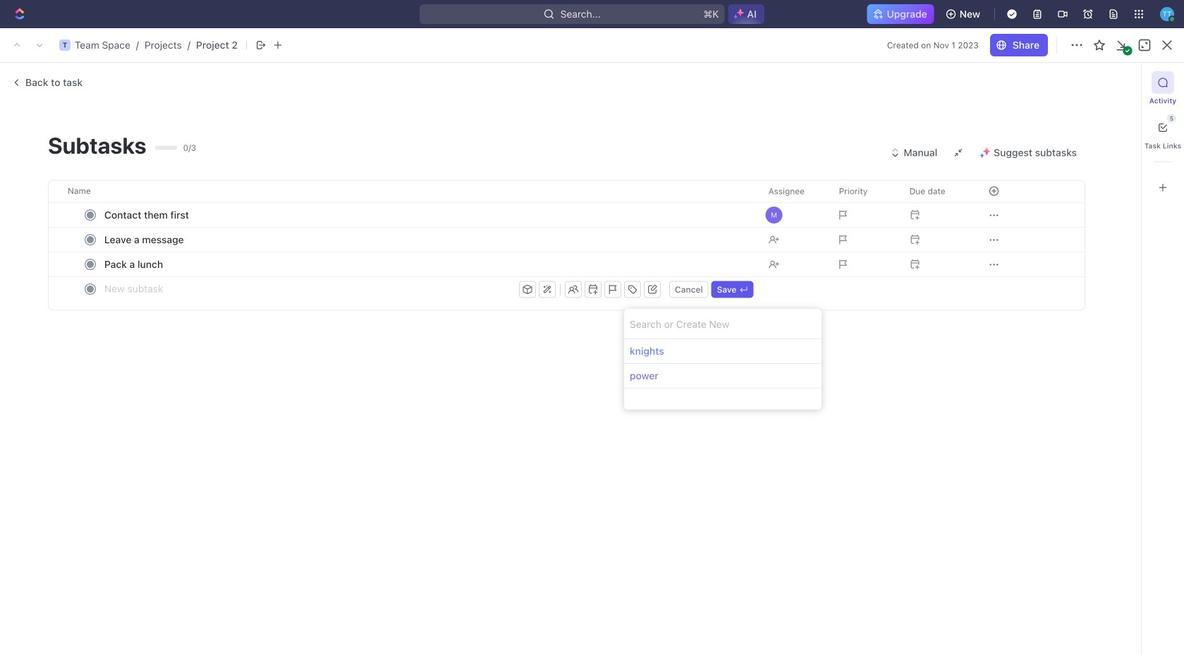 Task type: locate. For each thing, give the bounding box(es) containing it.
Edit task name text field
[[225, 305, 909, 331]]

1 horizontal spatial team space, , element
[[59, 40, 71, 51]]

team space, , element
[[12, 40, 23, 51], [59, 40, 71, 51]]

New subtask text field
[[104, 277, 517, 300]]

task sidebar navigation tab list
[[1145, 71, 1182, 199]]

1 team space, , element from the left
[[12, 40, 23, 51]]

0 horizontal spatial team space, , element
[[12, 40, 23, 51]]



Task type: vqa. For each thing, say whether or not it's contained in the screenshot.
2nd "Team Space, ," element
yes



Task type: describe. For each thing, give the bounding box(es) containing it.
Search tasks... text field
[[1035, 103, 1176, 124]]

Search or Create New text field
[[625, 309, 822, 339]]

2 team space, , element from the left
[[59, 40, 71, 51]]



